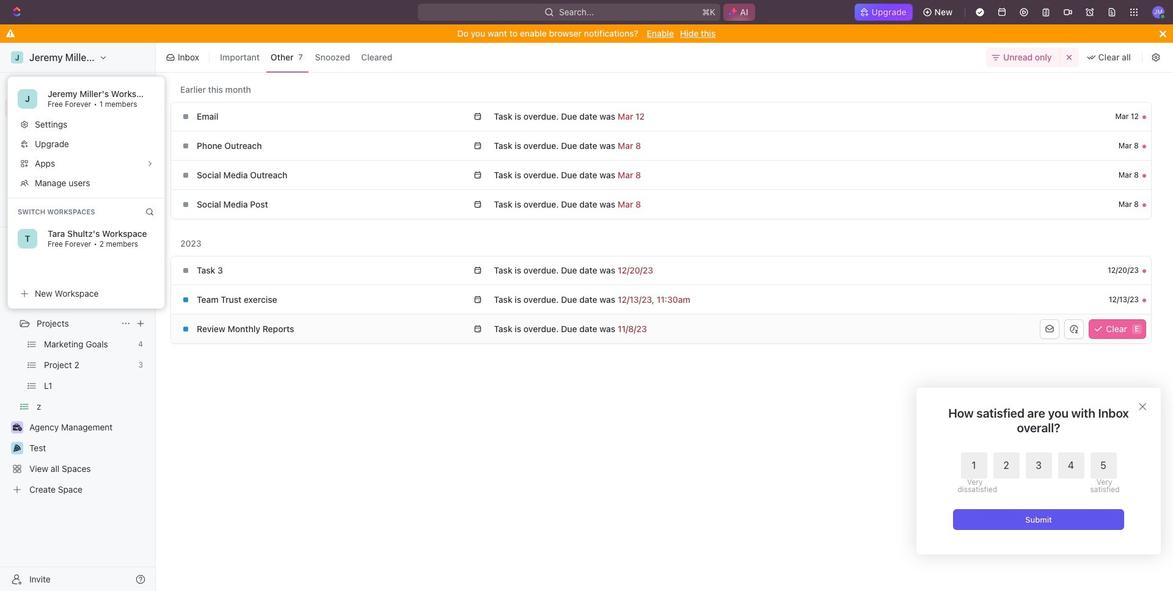 Task type: locate. For each thing, give the bounding box(es) containing it.
dialog
[[917, 388, 1161, 555]]

tree inside sidebar navigation
[[5, 273, 150, 500]]

1 unread image from the top
[[1143, 116, 1147, 119]]

jeremy miller's workspace, , element inside sidebar navigation
[[11, 51, 23, 64]]

1 vertical spatial jeremy miller's workspace, , element
[[18, 89, 37, 109]]

tree
[[5, 273, 150, 500]]

tara shultz's workspace, , element
[[18, 229, 37, 249]]

sidebar navigation
[[0, 43, 156, 592]]

user group image
[[13, 300, 22, 307]]

option group
[[958, 453, 1117, 494]]

tab list
[[213, 40, 399, 75]]

unread image
[[1143, 116, 1147, 119], [1143, 145, 1147, 148], [1143, 203, 1147, 207], [1143, 270, 1147, 273], [1143, 299, 1147, 302], [1143, 328, 1147, 332]]

jeremy miller's workspace, , element
[[11, 51, 23, 64], [18, 89, 37, 109]]

3 unread image from the top
[[1143, 203, 1147, 207]]

5 unread image from the top
[[1143, 299, 1147, 302]]

0 vertical spatial jeremy miller's workspace, , element
[[11, 51, 23, 64]]



Task type: describe. For each thing, give the bounding box(es) containing it.
unread image
[[1143, 174, 1147, 178]]

2 unread image from the top
[[1143, 145, 1147, 148]]

4 unread image from the top
[[1143, 270, 1147, 273]]

6 unread image from the top
[[1143, 328, 1147, 332]]



